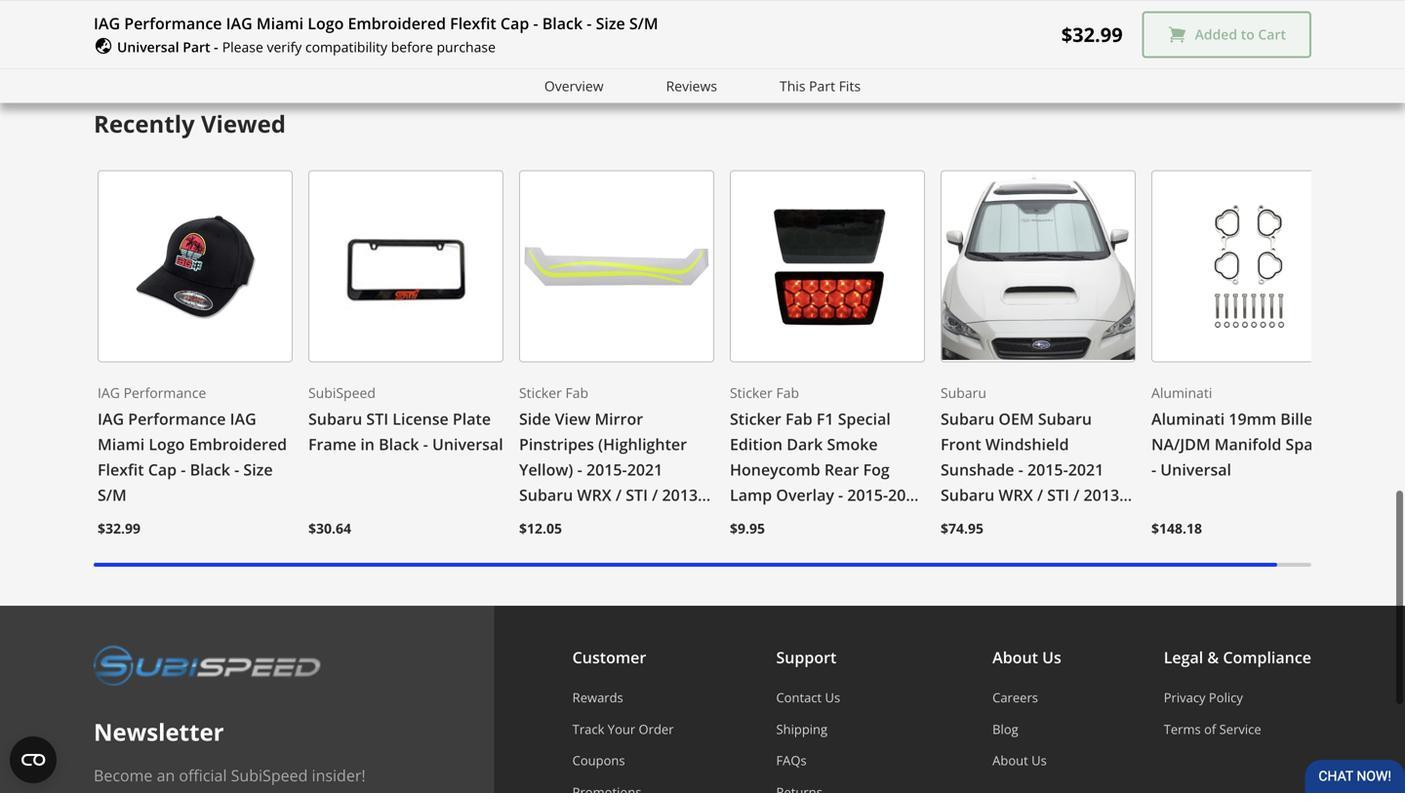 Task type: locate. For each thing, give the bounding box(es) containing it.
$12.05
[[519, 519, 562, 538]]

1 horizontal spatial 2013-
[[873, 510, 914, 531]]

1 horizontal spatial subispeed
[[308, 384, 376, 402]]

recently
[[94, 108, 195, 140]]

fab inside sticker fab side view mirror pinstripes (highlighter yellow) - 2015-2021 subaru wrx / sti / 2013- 2017 crosstrek
[[566, 384, 589, 402]]

fab for view
[[566, 384, 589, 402]]

2015- down 'fog'
[[848, 484, 888, 505]]

track
[[573, 721, 605, 738]]

0 horizontal spatial 2013-
[[662, 484, 703, 505]]

cap
[[501, 13, 529, 34], [148, 459, 177, 480]]

0 horizontal spatial $32.99
[[98, 519, 141, 538]]

to left cart
[[1241, 25, 1255, 44]]

2015-
[[587, 459, 627, 480], [1028, 459, 1069, 480], [848, 484, 888, 505]]

subsoa3992122 subaru oem subaru front windshield sunshade - 2015-2020 subaru wrx & sti / 2013+ subaru crosstrek, image
[[941, 170, 1136, 363]]

2 horizontal spatial 2015-
[[1028, 459, 1069, 480]]

become an official subispeed insider! subscribing to our email list means you'll b
[[94, 765, 413, 794]]

1 horizontal spatial flexfit
[[450, 13, 497, 34]]

sti down rear in the bottom of the page
[[837, 510, 859, 531]]

sti inside sticker fab side view mirror pinstripes (highlighter yellow) - 2015-2021 subaru wrx / sti / 2013- 2017 crosstrek
[[626, 484, 648, 505]]

1 vertical spatial $32.99
[[98, 519, 141, 538]]

1 vertical spatial cap
[[148, 459, 177, 480]]

1 horizontal spatial cap
[[501, 13, 529, 34]]

part
[[183, 38, 210, 56], [809, 76, 836, 95]]

1 horizontal spatial part
[[809, 76, 836, 95]]

about down blog
[[993, 752, 1029, 770]]

2017 inside sticker fab sticker fab f1 special edition dark smoke honeycomb rear fog lamp overlay - 2015-2021 subaru wrx / sti / 2013- 2017 crosstrek
[[730, 535, 766, 556]]

track your order link
[[573, 721, 674, 738]]

2013- inside subaru subaru oem subaru front windshield sunshade - 2015-2021 subaru wrx / sti / 2013- 2021 crosstrek
[[1084, 484, 1125, 505]]

1 horizontal spatial 2015-
[[848, 484, 888, 505]]

2017 down yellow)
[[519, 510, 555, 531]]

1 vertical spatial embroidered
[[189, 434, 287, 455]]

1 vertical spatial performance
[[124, 384, 206, 402]]

0 vertical spatial to
[[1241, 25, 1255, 44]]

rewards link
[[573, 689, 674, 707]]

flexfit inside the iag performance iag performance iag miami logo embroidered flexfit cap - black - size s/m
[[98, 459, 144, 480]]

yellow)
[[519, 459, 573, 480]]

0 vertical spatial black
[[542, 13, 583, 34]]

0 horizontal spatial crosstrek
[[559, 510, 631, 531]]

overview link
[[545, 75, 604, 97]]

2 horizontal spatial crosstrek
[[981, 510, 1053, 531]]

1 vertical spatial to
[[182, 791, 197, 794]]

0 horizontal spatial 2017
[[519, 510, 555, 531]]

about us up "careers" link
[[993, 647, 1062, 668]]

0 vertical spatial about us
[[993, 647, 1062, 668]]

universal down the na/jdm
[[1161, 459, 1232, 480]]

sticker fab side view mirror pinstripes (highlighter yellow) - 2015-2021 subaru wrx / sti / 2013- 2017 crosstrek
[[519, 384, 703, 531]]

0 vertical spatial s/m
[[629, 13, 659, 34]]

aluminati aluminati 19mm billet na/jdm manifold spacers - universal
[[1152, 384, 1345, 480]]

0 horizontal spatial miami
[[98, 434, 145, 455]]

universal
[[117, 38, 179, 56], [432, 434, 503, 455], [1161, 459, 1232, 480]]

0 vertical spatial aluminati
[[1152, 384, 1213, 402]]

faqs link
[[777, 752, 890, 770]]

about us
[[993, 647, 1062, 668], [993, 752, 1047, 770]]

wrx down 'overlay'
[[788, 510, 823, 531]]

manifold
[[1215, 434, 1282, 455]]

to down official
[[182, 791, 197, 794]]

universal inside subispeed subaru sti license plate frame in black - universal
[[432, 434, 503, 455]]

1 horizontal spatial $32.99
[[1062, 21, 1123, 48]]

0 horizontal spatial embroidered
[[189, 434, 287, 455]]

0 horizontal spatial to
[[182, 791, 197, 794]]

1 horizontal spatial size
[[596, 13, 625, 34]]

1 horizontal spatial black
[[379, 434, 419, 455]]

1 vertical spatial aluminati
[[1152, 408, 1225, 429]]

1 about from the top
[[993, 647, 1039, 668]]

2 vertical spatial universal
[[1161, 459, 1232, 480]]

us up shipping link
[[825, 689, 841, 707]]

contact
[[777, 689, 822, 707]]

2 horizontal spatial universal
[[1161, 459, 1232, 480]]

$30.64
[[308, 519, 351, 538]]

sticker for sticker
[[730, 384, 773, 402]]

lamp
[[730, 484, 772, 505]]

0 vertical spatial about
[[993, 647, 1039, 668]]

cart
[[1259, 25, 1287, 44]]

0 horizontal spatial cap
[[148, 459, 177, 480]]

reviews
[[666, 76, 717, 95]]

1 horizontal spatial embroidered
[[348, 13, 446, 34]]

0 vertical spatial flexfit
[[450, 13, 497, 34]]

2 vertical spatial black
[[190, 459, 230, 480]]

sticker
[[519, 384, 562, 402], [730, 384, 773, 402], [730, 408, 782, 429]]

1 vertical spatial s/m
[[98, 484, 127, 505]]

recently viewed
[[94, 108, 286, 140]]

universal inside aluminati aluminati 19mm billet na/jdm manifold spacers - universal
[[1161, 459, 1232, 480]]

2021 down windshield
[[1069, 459, 1104, 480]]

sti
[[366, 408, 389, 429], [626, 484, 648, 505], [1048, 484, 1070, 505], [837, 510, 859, 531]]

subispeed logo image
[[94, 645, 321, 686]]

fab for fab
[[777, 384, 800, 402]]

crosstrek down sunshade
[[981, 510, 1053, 531]]

1 horizontal spatial logo
[[308, 13, 344, 34]]

crosstrek down yellow)
[[559, 510, 631, 531]]

logo
[[308, 13, 344, 34], [149, 434, 185, 455]]

us for contact us link on the right of page
[[825, 689, 841, 707]]

picture of subaru sti license plate frame in black - universal image
[[308, 170, 504, 363]]

overlay
[[776, 484, 835, 505]]

1 vertical spatial 2017
[[730, 535, 766, 556]]

1 vertical spatial size
[[243, 459, 273, 480]]

2015- inside subaru subaru oem subaru front windshield sunshade - 2015-2021 subaru wrx / sti / 2013- 2021 crosstrek
[[1028, 459, 1069, 480]]

2015- inside sticker fab side view mirror pinstripes (highlighter yellow) - 2015-2021 subaru wrx / sti / 2013- 2017 crosstrek
[[587, 459, 627, 480]]

sticker for side
[[519, 384, 562, 402]]

1 vertical spatial subispeed
[[231, 765, 308, 786]]

2 vertical spatial us
[[1032, 752, 1047, 770]]

$9.95
[[730, 519, 765, 538]]

1 horizontal spatial 2017
[[730, 535, 766, 556]]

2013-
[[662, 484, 703, 505], [1084, 484, 1125, 505], [873, 510, 914, 531]]

part left please
[[183, 38, 210, 56]]

added to cart button
[[1143, 11, 1312, 58]]

license
[[393, 408, 449, 429]]

black inside the iag performance iag performance iag miami logo embroidered flexfit cap - black - size s/m
[[190, 459, 230, 480]]

open widget image
[[10, 737, 57, 784]]

0 vertical spatial performance
[[124, 13, 222, 34]]

sti down (highlighter
[[626, 484, 648, 505]]

-
[[533, 13, 538, 34], [587, 13, 592, 34], [214, 38, 218, 56], [423, 434, 428, 455], [181, 459, 186, 480], [234, 459, 239, 480], [578, 459, 583, 480], [1019, 459, 1024, 480], [1152, 459, 1157, 480], [839, 484, 844, 505]]

front
[[941, 434, 982, 455]]

1 horizontal spatial crosstrek
[[770, 535, 842, 556]]

wrx down pinstripes
[[577, 484, 612, 505]]

become
[[94, 765, 153, 786]]

to inside button
[[1241, 25, 1255, 44]]

iag
[[94, 13, 120, 34], [226, 13, 253, 34], [98, 384, 120, 402], [98, 408, 124, 429], [230, 408, 256, 429]]

sti inside subispeed subaru sti license plate frame in black - universal
[[366, 408, 389, 429]]

0 horizontal spatial part
[[183, 38, 210, 56]]

rear
[[825, 459, 859, 480]]

subaru inside sticker fab side view mirror pinstripes (highlighter yellow) - 2015-2021 subaru wrx / sti / 2013- 2017 crosstrek
[[519, 484, 573, 505]]

na/jdm
[[1152, 434, 1211, 455]]

universal up recently
[[117, 38, 179, 56]]

0 vertical spatial part
[[183, 38, 210, 56]]

sti up "in"
[[366, 408, 389, 429]]

wrx down sunshade
[[999, 484, 1033, 505]]

$32.99
[[1062, 21, 1123, 48], [98, 519, 141, 538]]

0 horizontal spatial size
[[243, 459, 273, 480]]

0 horizontal spatial 2015-
[[587, 459, 627, 480]]

fits
[[839, 76, 861, 95]]

0 vertical spatial universal
[[117, 38, 179, 56]]

- inside sticker fab side view mirror pinstripes (highlighter yellow) - 2015-2021 subaru wrx / sti / 2013- 2017 crosstrek
[[578, 459, 583, 480]]

about us down blog link
[[993, 752, 1047, 770]]

means
[[300, 791, 348, 794]]

universal down plate
[[432, 434, 503, 455]]

0 vertical spatial miami
[[257, 13, 304, 34]]

wrx inside sticker fab sticker fab f1 special edition dark smoke honeycomb rear fog lamp overlay - 2015-2021 subaru wrx / sti / 2013- 2017 crosstrek
[[788, 510, 823, 531]]

part left fits
[[809, 76, 836, 95]]

- inside sticker fab sticker fab f1 special edition dark smoke honeycomb rear fog lamp overlay - 2015-2021 subaru wrx / sti / 2013- 2017 crosstrek
[[839, 484, 844, 505]]

our
[[201, 791, 227, 794]]

pinstripes
[[519, 434, 594, 455]]

size
[[596, 13, 625, 34], [243, 459, 273, 480]]

1 vertical spatial logo
[[149, 434, 185, 455]]

in
[[361, 434, 375, 455]]

2 horizontal spatial wrx
[[999, 484, 1033, 505]]

0 vertical spatial logo
[[308, 13, 344, 34]]

us down blog link
[[1032, 752, 1047, 770]]

us up "careers" link
[[1043, 647, 1062, 668]]

0 horizontal spatial logo
[[149, 434, 185, 455]]

coupons link
[[573, 752, 674, 770]]

sfb15wrxmirpin-hy side view mirror pinstripes - 15+ wrx / sti / 13-17 crosstrek-highlighter yellow, image
[[519, 170, 715, 363]]

1 vertical spatial about us
[[993, 752, 1047, 770]]

2017 down lamp
[[730, 535, 766, 556]]

cap inside the iag performance iag performance iag miami logo embroidered flexfit cap - black - size s/m
[[148, 459, 177, 480]]

miami
[[257, 13, 304, 34], [98, 434, 145, 455]]

2021 down (highlighter
[[627, 459, 663, 480]]

subispeed up list
[[231, 765, 308, 786]]

2021 down 'fog'
[[888, 484, 924, 505]]

flexfit
[[450, 13, 497, 34], [98, 459, 144, 480]]

terms of service link
[[1164, 721, 1312, 738]]

privacy policy link
[[1164, 689, 1312, 707]]

embroidered left 'frame' on the bottom left of the page
[[189, 434, 287, 455]]

1 vertical spatial about
[[993, 752, 1029, 770]]

crosstrek down 'overlay'
[[770, 535, 842, 556]]

$148.18
[[1152, 519, 1203, 538]]

1 horizontal spatial wrx
[[788, 510, 823, 531]]

iag miami logo hat - iagiag-app-2064sm, image
[[98, 170, 293, 363]]

1 vertical spatial us
[[825, 689, 841, 707]]

0 vertical spatial 2017
[[519, 510, 555, 531]]

sticker inside sticker fab side view mirror pinstripes (highlighter yellow) - 2015-2021 subaru wrx / sti / 2013- 2017 crosstrek
[[519, 384, 562, 402]]

0 horizontal spatial wrx
[[577, 484, 612, 505]]

0 horizontal spatial black
[[190, 459, 230, 480]]

1 vertical spatial black
[[379, 434, 419, 455]]

2 horizontal spatial 2013-
[[1084, 484, 1125, 505]]

2021
[[627, 459, 663, 480], [1069, 459, 1104, 480], [888, 484, 924, 505], [941, 510, 977, 531]]

2 about from the top
[[993, 752, 1029, 770]]

crosstrek
[[559, 510, 631, 531], [981, 510, 1053, 531], [770, 535, 842, 556]]

shipping link
[[777, 721, 890, 738]]

subscribing
[[94, 791, 178, 794]]

subispeed up 'frame' on the bottom left of the page
[[308, 384, 376, 402]]

2015- down windshield
[[1028, 459, 1069, 480]]

about up the careers
[[993, 647, 1039, 668]]

1 vertical spatial flexfit
[[98, 459, 144, 480]]

sti down windshield
[[1048, 484, 1070, 505]]

0 horizontal spatial flexfit
[[98, 459, 144, 480]]

0 horizontal spatial s/m
[[98, 484, 127, 505]]

sticker fab sticker fab f1 special edition dark smoke honeycomb rear fog lamp overlay - 2015-2021 subaru wrx / sti / 2013- 2017 crosstrek
[[730, 384, 924, 556]]

wrx inside sticker fab side view mirror pinstripes (highlighter yellow) - 2015-2021 subaru wrx / sti / 2013- 2017 crosstrek
[[577, 484, 612, 505]]

1 aluminati from the top
[[1152, 384, 1213, 402]]

&
[[1208, 647, 1219, 668]]

1 vertical spatial part
[[809, 76, 836, 95]]

2 aluminati from the top
[[1152, 408, 1225, 429]]

black
[[542, 13, 583, 34], [379, 434, 419, 455], [190, 459, 230, 480]]

1 horizontal spatial to
[[1241, 25, 1255, 44]]

2021 down sunshade
[[941, 510, 977, 531]]

0 horizontal spatial subispeed
[[231, 765, 308, 786]]

you'll
[[352, 791, 391, 794]]

0 horizontal spatial universal
[[117, 38, 179, 56]]

2015- down (highlighter
[[587, 459, 627, 480]]

subispeed
[[308, 384, 376, 402], [231, 765, 308, 786]]

1 horizontal spatial universal
[[432, 434, 503, 455]]

contact us link
[[777, 689, 890, 707]]

embroidered up before
[[348, 13, 446, 34]]

privacy policy
[[1164, 689, 1243, 707]]

1 vertical spatial miami
[[98, 434, 145, 455]]

1 vertical spatial universal
[[432, 434, 503, 455]]

0 vertical spatial subispeed
[[308, 384, 376, 402]]



Task type: describe. For each thing, give the bounding box(es) containing it.
frame
[[308, 434, 356, 455]]

please
[[222, 38, 263, 56]]

subaru inside sticker fab sticker fab f1 special edition dark smoke honeycomb rear fog lamp overlay - 2015-2021 subaru wrx / sti / 2013- 2017 crosstrek
[[730, 510, 784, 531]]

1 horizontal spatial miami
[[257, 13, 304, 34]]

about us link
[[993, 752, 1062, 770]]

2 about us from the top
[[993, 752, 1047, 770]]

subispeed subaru sti license plate frame in black - universal
[[308, 384, 503, 455]]

your
[[608, 721, 636, 738]]

black inside subispeed subaru sti license plate frame in black - universal
[[379, 434, 419, 455]]

this part fits link
[[780, 75, 861, 97]]

0 vertical spatial us
[[1043, 647, 1062, 668]]

plate
[[453, 408, 491, 429]]

an
[[157, 765, 175, 786]]

sunshade
[[941, 459, 1015, 480]]

windshield
[[986, 434, 1069, 455]]

crosstrek inside sticker fab sticker fab f1 special edition dark smoke honeycomb rear fog lamp overlay - 2015-2021 subaru wrx / sti / 2013- 2017 crosstrek
[[770, 535, 842, 556]]

universal part - please verify compatibility before purchase
[[117, 38, 496, 56]]

s/m inside the iag performance iag performance iag miami logo embroidered flexfit cap - black - size s/m
[[98, 484, 127, 505]]

privacy
[[1164, 689, 1206, 707]]

service
[[1220, 721, 1262, 738]]

sti inside subaru subaru oem subaru front windshield sunshade - 2015-2021 subaru wrx / sti / 2013- 2021 crosstrek
[[1048, 484, 1070, 505]]

iag performance iag miami logo embroidered flexfit cap - black - size s/m
[[94, 13, 659, 34]]

subaru inside subispeed subaru sti license plate frame in black - universal
[[308, 408, 362, 429]]

this
[[780, 76, 806, 95]]

legal & compliance
[[1164, 647, 1312, 668]]

spacers
[[1286, 434, 1345, 455]]

overview
[[545, 76, 604, 95]]

newsletter
[[94, 716, 224, 748]]

support
[[777, 647, 837, 668]]

0 vertical spatial size
[[596, 13, 625, 34]]

this part fits
[[780, 76, 861, 95]]

of
[[1205, 721, 1217, 738]]

alualm-19mm-mani aluminati 19mm billet na/jdm manifold spacers, image
[[1152, 170, 1347, 363]]

logo inside the iag performance iag performance iag miami logo embroidered flexfit cap - black - size s/m
[[149, 434, 185, 455]]

oem
[[999, 408, 1034, 429]]

purchase
[[437, 38, 496, 56]]

policy
[[1209, 689, 1243, 707]]

compliance
[[1223, 647, 1312, 668]]

sti inside sticker fab sticker fab f1 special edition dark smoke honeycomb rear fog lamp overlay - 2015-2021 subaru wrx / sti / 2013- 2017 crosstrek
[[837, 510, 859, 531]]

0 vertical spatial cap
[[501, 13, 529, 34]]

customer
[[573, 647, 646, 668]]

compatibility
[[305, 38, 388, 56]]

blog
[[993, 721, 1019, 738]]

insider!
[[312, 765, 366, 786]]

crosstrek inside sticker fab side view mirror pinstripes (highlighter yellow) - 2015-2021 subaru wrx / sti / 2013- 2017 crosstrek
[[559, 510, 631, 531]]

$74.95
[[941, 519, 984, 538]]

f1
[[817, 408, 834, 429]]

official
[[179, 765, 227, 786]]

2 vertical spatial performance
[[128, 408, 226, 429]]

rewards
[[573, 689, 624, 707]]

terms of service
[[1164, 721, 1262, 738]]

shipping
[[777, 721, 828, 738]]

2013- inside sticker fab sticker fab f1 special edition dark smoke honeycomb rear fog lamp overlay - 2015-2021 subaru wrx / sti / 2013- 2017 crosstrek
[[873, 510, 914, 531]]

dark
[[787, 434, 823, 455]]

special
[[838, 408, 891, 429]]

email
[[231, 791, 270, 794]]

view
[[555, 408, 591, 429]]

iag performance iag performance iag miami logo embroidered flexfit cap - black - size s/m
[[98, 384, 287, 505]]

side
[[519, 408, 551, 429]]

smoke
[[827, 434, 878, 455]]

verify
[[267, 38, 302, 56]]

order
[[639, 721, 674, 738]]

contact us
[[777, 689, 841, 707]]

subaru subaru oem subaru front windshield sunshade - 2015-2021 subaru wrx / sti / 2013- 2021 crosstrek
[[941, 384, 1125, 531]]

- inside subaru subaru oem subaru front windshield sunshade - 2015-2021 subaru wrx / sti / 2013- 2021 crosstrek
[[1019, 459, 1024, 480]]

2013- inside sticker fab side view mirror pinstripes (highlighter yellow) - 2015-2021 subaru wrx / sti / 2013- 2017 crosstrek
[[662, 484, 703, 505]]

2015- inside sticker fab sticker fab f1 special edition dark smoke honeycomb rear fog lamp overlay - 2015-2021 subaru wrx / sti / 2013- 2017 crosstrek
[[848, 484, 888, 505]]

added
[[1195, 25, 1238, 44]]

to inside become an official subispeed insider! subscribing to our email list means you'll b
[[182, 791, 197, 794]]

- inside aluminati aluminati 19mm billet na/jdm manifold spacers - universal
[[1152, 459, 1157, 480]]

miami inside the iag performance iag performance iag miami logo embroidered flexfit cap - black - size s/m
[[98, 434, 145, 455]]

0 vertical spatial $32.99
[[1062, 21, 1123, 48]]

1 horizontal spatial s/m
[[629, 13, 659, 34]]

legal
[[1164, 647, 1204, 668]]

0 vertical spatial embroidered
[[348, 13, 446, 34]]

terms
[[1164, 721, 1201, 738]]

reviews link
[[666, 75, 717, 97]]

2021 inside sticker fab side view mirror pinstripes (highlighter yellow) - 2015-2021 subaru wrx / sti / 2013- 2017 crosstrek
[[627, 459, 663, 480]]

viewed
[[201, 108, 286, 140]]

us for 'about us' link
[[1032, 752, 1047, 770]]

subispeed inside become an official subispeed insider! subscribing to our email list means you'll b
[[231, 765, 308, 786]]

coupons
[[573, 752, 625, 770]]

wrx inside subaru subaru oem subaru front windshield sunshade - 2015-2021 subaru wrx / sti / 2013- 2021 crosstrek
[[999, 484, 1033, 505]]

careers link
[[993, 689, 1062, 707]]

1 about us from the top
[[993, 647, 1062, 668]]

size inside the iag performance iag performance iag miami logo embroidered flexfit cap - black - size s/m
[[243, 459, 273, 480]]

honeycomb
[[730, 459, 821, 480]]

2017 inside sticker fab side view mirror pinstripes (highlighter yellow) - 2015-2021 subaru wrx / sti / 2013- 2017 crosstrek
[[519, 510, 555, 531]]

performance for performance
[[124, 384, 206, 402]]

(highlighter
[[598, 434, 687, 455]]

sfb15wrx-f1-dshc sticker fab f1 special edition dark smoke honeycomb rear fog lamp overlay - 2015-2020 wrx & sti / 2013-2017 crosstrek, image
[[730, 170, 925, 363]]

before
[[391, 38, 433, 56]]

mirror
[[595, 408, 643, 429]]

part for this
[[809, 76, 836, 95]]

- inside subispeed subaru sti license plate frame in black - universal
[[423, 434, 428, 455]]

part for universal
[[183, 38, 210, 56]]

blog link
[[993, 721, 1062, 738]]

added to cart
[[1195, 25, 1287, 44]]

performance for miami
[[124, 13, 222, 34]]

crosstrek inside subaru subaru oem subaru front windshield sunshade - 2015-2021 subaru wrx / sti / 2013- 2021 crosstrek
[[981, 510, 1053, 531]]

2021 inside sticker fab sticker fab f1 special edition dark smoke honeycomb rear fog lamp overlay - 2015-2021 subaru wrx / sti / 2013- 2017 crosstrek
[[888, 484, 924, 505]]

subispeed inside subispeed subaru sti license plate frame in black - universal
[[308, 384, 376, 402]]

list
[[275, 791, 295, 794]]

billet
[[1281, 408, 1320, 429]]

2 horizontal spatial black
[[542, 13, 583, 34]]

edition
[[730, 434, 783, 455]]

careers
[[993, 689, 1039, 707]]

track your order
[[573, 721, 674, 738]]

embroidered inside the iag performance iag performance iag miami logo embroidered flexfit cap - black - size s/m
[[189, 434, 287, 455]]



Task type: vqa. For each thing, say whether or not it's contained in the screenshot.


